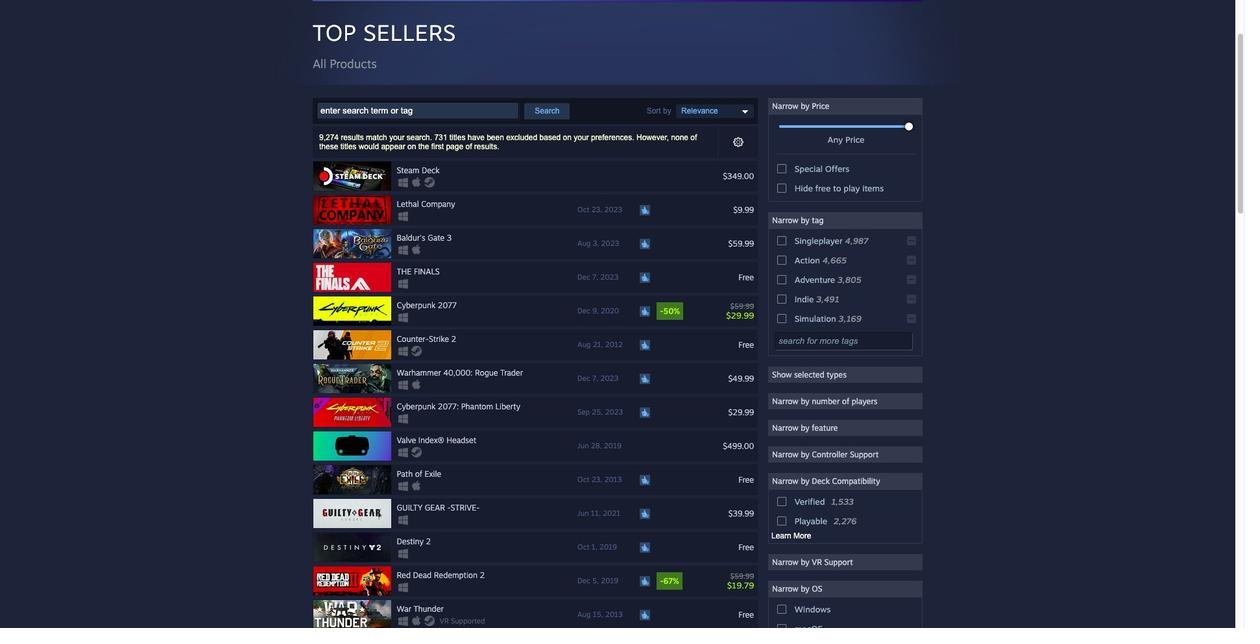 Task type: vqa. For each thing, say whether or not it's contained in the screenshot.
Narrow by Controller Support
yes



Task type: locate. For each thing, give the bounding box(es) containing it.
2 aug from the top
[[578, 340, 591, 349]]

3 dec from the top
[[578, 374, 591, 383]]

2019 right the 5,
[[601, 576, 619, 585]]

2 your from the left
[[574, 133, 589, 142]]

2023 down 2012
[[601, 374, 619, 383]]

2 vertical spatial $59.99
[[731, 572, 754, 581]]

os
[[812, 584, 823, 594]]

2 dec 7, 2023 from the top
[[578, 374, 619, 383]]

3 free from the top
[[739, 475, 754, 485]]

1 vertical spatial cyberpunk
[[397, 402, 436, 412]]

lethal
[[397, 199, 419, 209]]

jun left '11,'
[[578, 509, 589, 518]]

items
[[863, 183, 884, 193]]

1 vertical spatial 2019
[[600, 543, 617, 552]]

- right 2020
[[660, 306, 664, 316]]

dec 7, 2023 for warhammer 40,000: rogue trader
[[578, 374, 619, 383]]

67%
[[664, 576, 679, 586]]

supported
[[451, 617, 485, 626]]

free up $59.99 $29.99
[[739, 272, 754, 282]]

narrow for narrow by number of players
[[772, 397, 799, 406]]

of right page at the left of the page
[[466, 142, 472, 151]]

by
[[801, 101, 810, 111], [663, 106, 672, 115], [801, 215, 810, 225], [801, 397, 810, 406], [801, 423, 810, 433], [801, 450, 810, 460], [801, 476, 810, 486], [801, 558, 810, 567], [801, 584, 810, 594]]

2013 right 15,
[[606, 610, 623, 619]]

$59.99 left the indie
[[731, 302, 754, 311]]

titles right these
[[341, 142, 357, 151]]

by left tag
[[801, 215, 810, 225]]

excluded
[[506, 133, 538, 142]]

6 narrow from the top
[[772, 476, 799, 486]]

1 dec from the top
[[578, 273, 591, 282]]

by left feature
[[801, 423, 810, 433]]

titles right 731
[[450, 133, 466, 142]]

by left "os" at the right bottom of page
[[801, 584, 810, 594]]

- for $19.79
[[660, 576, 664, 586]]

2 free from the top
[[739, 340, 754, 350]]

5 narrow from the top
[[772, 450, 799, 460]]

dec left 9,
[[578, 306, 591, 315]]

7, up 25,
[[593, 374, 599, 383]]

23, up 3,
[[592, 205, 603, 214]]

of right path
[[415, 469, 423, 479]]

2023 right 25,
[[605, 408, 623, 417]]

destiny 2
[[397, 537, 431, 547]]

2
[[452, 334, 456, 344], [426, 537, 431, 547], [480, 571, 485, 580]]

1 23, from the top
[[592, 205, 603, 214]]

by up special
[[801, 101, 810, 111]]

free down $19.79
[[739, 610, 754, 620]]

red
[[397, 571, 411, 580]]

by for narrow by vr support
[[801, 558, 810, 567]]

0 vertical spatial price
[[812, 101, 830, 111]]

$39.99
[[729, 509, 754, 518]]

2 jun from the top
[[578, 509, 589, 518]]

0 vertical spatial aug
[[578, 239, 591, 248]]

2 vertical spatial aug
[[578, 610, 591, 619]]

by up verified
[[801, 476, 810, 486]]

2023 up 2020
[[601, 273, 619, 282]]

4 narrow from the top
[[772, 423, 799, 433]]

$499.00
[[723, 441, 754, 451]]

valve index® headset
[[397, 436, 476, 445]]

strive-
[[451, 503, 480, 513]]

23, for $9.99
[[592, 205, 603, 214]]

2019 right 28, at the bottom of page
[[604, 441, 622, 450]]

cyberpunk 2077
[[397, 301, 457, 310]]

1 vertical spatial $59.99
[[731, 302, 754, 311]]

2013 for path of exile
[[605, 475, 622, 484]]

-50%
[[660, 306, 680, 316]]

controller
[[812, 450, 848, 460]]

2 cyberpunk from the top
[[397, 402, 436, 412]]

$59.99 down $39.99 at the bottom right of page
[[731, 572, 754, 581]]

7, for the finals
[[593, 273, 599, 282]]

oct for destiny 2
[[578, 543, 590, 552]]

2 oct from the top
[[578, 475, 590, 484]]

0 vertical spatial 23,
[[592, 205, 603, 214]]

aug for 2
[[578, 340, 591, 349]]

1 vertical spatial deck
[[812, 476, 830, 486]]

dec 7, 2023
[[578, 273, 619, 282], [578, 374, 619, 383]]

oct 23, 2023
[[578, 205, 623, 214]]

vr up "os" at the right bottom of page
[[812, 558, 822, 567]]

4 dec from the top
[[578, 576, 591, 585]]

jun
[[578, 441, 589, 450], [578, 509, 589, 518]]

destiny
[[397, 537, 424, 547]]

4 free from the top
[[739, 542, 754, 552]]

1 vertical spatial 23,
[[592, 475, 603, 484]]

1 vertical spatial vr
[[440, 617, 449, 626]]

offers
[[825, 164, 850, 174]]

1 aug from the top
[[578, 239, 591, 248]]

price right any
[[846, 134, 865, 145]]

2 right the destiny
[[426, 537, 431, 547]]

0 horizontal spatial price
[[812, 101, 830, 111]]

1 vertical spatial aug
[[578, 340, 591, 349]]

oct up aug 3, 2023
[[578, 205, 590, 214]]

1 vertical spatial support
[[825, 558, 853, 567]]

all products
[[313, 56, 377, 71]]

selected
[[794, 370, 825, 380]]

7, for warhammer 40,000: rogue trader
[[593, 374, 599, 383]]

0 horizontal spatial 2
[[426, 537, 431, 547]]

1 cyberpunk from the top
[[397, 301, 436, 310]]

cyberpunk left the 2077:
[[397, 402, 436, 412]]

2 23, from the top
[[592, 475, 603, 484]]

7,
[[593, 273, 599, 282], [593, 374, 599, 383]]

2023 for $29.99
[[605, 408, 623, 417]]

indie 3,491
[[795, 294, 839, 304]]

dec left the 5,
[[578, 576, 591, 585]]

aug left 3,
[[578, 239, 591, 248]]

deck right steam
[[422, 166, 440, 175]]

1 vertical spatial 2013
[[606, 610, 623, 619]]

dec 7, 2023 for the finals
[[578, 273, 619, 282]]

2023 right 3,
[[601, 239, 619, 248]]

your
[[389, 133, 405, 142], [574, 133, 589, 142]]

number
[[812, 397, 840, 406]]

1 horizontal spatial on
[[563, 133, 572, 142]]

narrow
[[772, 101, 799, 111], [772, 215, 799, 225], [772, 397, 799, 406], [772, 423, 799, 433], [772, 450, 799, 460], [772, 476, 799, 486], [772, 558, 799, 567], [772, 584, 799, 594]]

dec 7, 2023 down '21,'
[[578, 374, 619, 383]]

free up $49.99
[[739, 340, 754, 350]]

2 narrow from the top
[[772, 215, 799, 225]]

1 vertical spatial 7,
[[593, 374, 599, 383]]

1 vertical spatial oct
[[578, 475, 590, 484]]

2023
[[605, 205, 623, 214], [601, 239, 619, 248], [601, 273, 619, 282], [601, 374, 619, 383], [605, 408, 623, 417]]

dec up sep on the left of the page
[[578, 374, 591, 383]]

aug left '21,'
[[578, 340, 591, 349]]

free for war thunder
[[739, 610, 754, 620]]

$29.99 up $49.99
[[727, 310, 754, 320]]

1 narrow from the top
[[772, 101, 799, 111]]

free
[[816, 183, 831, 193]]

2021
[[603, 509, 621, 518]]

0 vertical spatial -
[[660, 306, 664, 316]]

playable 2,276
[[795, 516, 857, 526]]

narrow for narrow by price
[[772, 101, 799, 111]]

1 horizontal spatial 2
[[452, 334, 456, 344]]

23,
[[592, 205, 603, 214], [592, 475, 603, 484]]

adventure
[[795, 275, 836, 285]]

any price
[[828, 134, 865, 145]]

- right gear
[[447, 503, 451, 513]]

been
[[487, 133, 504, 142]]

jun left 28, at the bottom of page
[[578, 441, 589, 450]]

simulation 3,169
[[795, 313, 862, 324]]

by for sort by
[[663, 106, 672, 115]]

of
[[691, 133, 697, 142], [466, 142, 472, 151], [842, 397, 850, 406], [415, 469, 423, 479]]

1 horizontal spatial vr
[[812, 558, 822, 567]]

$59.99 inside $59.99 $19.79
[[731, 572, 754, 581]]

2013 up '2021'
[[605, 475, 622, 484]]

narrow for narrow by deck compatibility
[[772, 476, 799, 486]]

9,274 results match your search. 731 titles have been excluded based on your preferences. however, none of these titles would appear on the first page of results.
[[319, 133, 697, 151]]

price up any
[[812, 101, 830, 111]]

valve
[[397, 436, 416, 445]]

baldur's gate 3
[[397, 233, 452, 243]]

action
[[795, 255, 820, 265]]

2 7, from the top
[[593, 374, 599, 383]]

2 right strike
[[452, 334, 456, 344]]

dec up dec 9, 2020 in the left of the page
[[578, 273, 591, 282]]

vr supported
[[440, 617, 485, 626]]

cyberpunk for cyberpunk 2077: phantom liberty
[[397, 402, 436, 412]]

by for narrow by tag
[[801, 215, 810, 225]]

aug
[[578, 239, 591, 248], [578, 340, 591, 349], [578, 610, 591, 619]]

$29.99 down $49.99
[[729, 407, 754, 417]]

hide
[[795, 183, 813, 193]]

lethal company
[[397, 199, 455, 209]]

on left the
[[408, 142, 416, 151]]

all
[[313, 56, 326, 71]]

oct up jun 11, 2021
[[578, 475, 590, 484]]

verified 1,533
[[795, 497, 854, 507]]

None text field
[[317, 102, 519, 119], [775, 332, 913, 350], [317, 102, 519, 119], [775, 332, 913, 350]]

oct 1, 2019
[[578, 543, 617, 552]]

2,276
[[834, 516, 857, 526]]

2019 right 1,
[[600, 543, 617, 552]]

2023 up aug 3, 2023
[[605, 205, 623, 214]]

aug 3, 2023
[[578, 239, 619, 248]]

1 free from the top
[[739, 272, 754, 282]]

your right match
[[389, 133, 405, 142]]

tag
[[812, 215, 824, 225]]

oct left 1,
[[578, 543, 590, 552]]

titles
[[450, 133, 466, 142], [341, 142, 357, 151]]

7, up 9,
[[593, 273, 599, 282]]

0 vertical spatial dec 7, 2023
[[578, 273, 619, 282]]

1 horizontal spatial deck
[[812, 476, 830, 486]]

8 narrow from the top
[[772, 584, 799, 594]]

0 vertical spatial support
[[850, 450, 879, 460]]

deck up verified 1,533
[[812, 476, 830, 486]]

5 free from the top
[[739, 610, 754, 620]]

$59.99 inside $59.99 $29.99
[[731, 302, 754, 311]]

9,
[[593, 306, 599, 315]]

1 jun from the top
[[578, 441, 589, 450]]

page
[[446, 142, 464, 151]]

aug left 15,
[[578, 610, 591, 619]]

1 horizontal spatial titles
[[450, 133, 466, 142]]

1 vertical spatial dec 7, 2023
[[578, 374, 619, 383]]

compatibility
[[833, 476, 881, 486]]

steam deck
[[397, 166, 440, 175]]

dec 7, 2023 up dec 9, 2020 in the left of the page
[[578, 273, 619, 282]]

narrow for narrow by vr support
[[772, 558, 799, 567]]

2 right redemption
[[480, 571, 485, 580]]

0 vertical spatial jun
[[578, 441, 589, 450]]

support up compatibility
[[850, 450, 879, 460]]

0 vertical spatial oct
[[578, 205, 590, 214]]

2019 for $499.00
[[604, 441, 622, 450]]

by for narrow by price
[[801, 101, 810, 111]]

1 horizontal spatial your
[[574, 133, 589, 142]]

0 vertical spatial 2019
[[604, 441, 622, 450]]

1 dec 7, 2023 from the top
[[578, 273, 619, 282]]

3,
[[593, 239, 599, 248]]

40,000:
[[444, 368, 473, 378]]

more
[[794, 532, 812, 541]]

1 oct from the top
[[578, 205, 590, 214]]

by down more
[[801, 558, 810, 567]]

$29.99
[[727, 310, 754, 320], [729, 407, 754, 417]]

7 narrow from the top
[[772, 558, 799, 567]]

support down 2,276
[[825, 558, 853, 567]]

by right sort
[[663, 106, 672, 115]]

2 vertical spatial -
[[660, 576, 664, 586]]

2019 for free
[[600, 543, 617, 552]]

0 vertical spatial 7,
[[593, 273, 599, 282]]

results.
[[474, 142, 499, 151]]

2 vertical spatial oct
[[578, 543, 590, 552]]

1 vertical spatial jun
[[578, 509, 589, 518]]

0 vertical spatial deck
[[422, 166, 440, 175]]

0 horizontal spatial your
[[389, 133, 405, 142]]

3 narrow from the top
[[772, 397, 799, 406]]

2013
[[605, 475, 622, 484], [606, 610, 623, 619]]

2 horizontal spatial 2
[[480, 571, 485, 580]]

1 7, from the top
[[593, 273, 599, 282]]

on right based on the top of the page
[[563, 133, 572, 142]]

cyberpunk left 2077
[[397, 301, 436, 310]]

by left controller at bottom right
[[801, 450, 810, 460]]

0 vertical spatial 2013
[[605, 475, 622, 484]]

your right based on the top of the page
[[574, 133, 589, 142]]

narrow by price
[[772, 101, 830, 111]]

would
[[359, 142, 379, 151]]

support for narrow by controller support
[[850, 450, 879, 460]]

0 horizontal spatial on
[[408, 142, 416, 151]]

however,
[[637, 133, 669, 142]]

free
[[739, 272, 754, 282], [739, 340, 754, 350], [739, 475, 754, 485], [739, 542, 754, 552], [739, 610, 754, 620]]

2013 for war thunder
[[606, 610, 623, 619]]

$49.99
[[729, 374, 754, 383]]

-
[[660, 306, 664, 316], [447, 503, 451, 513], [660, 576, 664, 586]]

strike
[[429, 334, 449, 344]]

2 dec from the top
[[578, 306, 591, 315]]

finals
[[414, 267, 440, 277]]

war thunder
[[397, 604, 444, 614]]

1 vertical spatial price
[[846, 134, 865, 145]]

3 aug from the top
[[578, 610, 591, 619]]

to
[[834, 183, 842, 193]]

by for narrow by deck compatibility
[[801, 476, 810, 486]]

baldur's
[[397, 233, 426, 243]]

by left number
[[801, 397, 810, 406]]

deck
[[422, 166, 440, 175], [812, 476, 830, 486]]

on
[[563, 133, 572, 142], [408, 142, 416, 151]]

by for narrow by number of players
[[801, 397, 810, 406]]

vr down thunder
[[440, 617, 449, 626]]

23, down 28, at the bottom of page
[[592, 475, 603, 484]]

free up $39.99 at the bottom right of page
[[739, 475, 754, 485]]

11,
[[591, 509, 601, 518]]

3 oct from the top
[[578, 543, 590, 552]]

$59.99 down '$9.99'
[[729, 239, 754, 248]]

dec 9, 2020
[[578, 306, 619, 315]]

- right dec 5, 2019
[[660, 576, 664, 586]]

dec for red dead redemption 2
[[578, 576, 591, 585]]

free down $39.99 at the bottom right of page
[[739, 542, 754, 552]]

0 vertical spatial cyberpunk
[[397, 301, 436, 310]]

support for narrow by vr support
[[825, 558, 853, 567]]



Task type: describe. For each thing, give the bounding box(es) containing it.
types
[[827, 370, 847, 380]]

players
[[852, 397, 878, 406]]

2012
[[606, 340, 623, 349]]

dead
[[413, 571, 432, 580]]

top sellers
[[313, 19, 456, 46]]

1,
[[592, 543, 598, 552]]

adventure 3,805
[[795, 275, 862, 285]]

special offers
[[795, 164, 850, 174]]

2077
[[438, 301, 457, 310]]

show
[[772, 370, 792, 380]]

0 vertical spatial $29.99
[[727, 310, 754, 320]]

playable
[[795, 516, 828, 526]]

action 4,665
[[795, 255, 847, 265]]

jun for guilty gear -strive-
[[578, 509, 589, 518]]

guilty
[[397, 503, 423, 513]]

learn more
[[772, 532, 812, 541]]

match
[[366, 133, 387, 142]]

cyberpunk 2077: phantom liberty
[[397, 402, 521, 412]]

free for counter-strike 2
[[739, 340, 754, 350]]

sep
[[578, 408, 590, 417]]

sep 25, 2023
[[578, 408, 623, 417]]

$59.99 for $29.99
[[731, 302, 754, 311]]

2077:
[[438, 402, 459, 412]]

jun for valve index® headset
[[578, 441, 589, 450]]

0 horizontal spatial vr
[[440, 617, 449, 626]]

free for the finals
[[739, 272, 754, 282]]

1 vertical spatial -
[[447, 503, 451, 513]]

steam
[[397, 166, 420, 175]]

dec for the finals
[[578, 273, 591, 282]]

28,
[[591, 441, 602, 450]]

the
[[397, 267, 412, 277]]

the finals
[[397, 267, 440, 277]]

narrow for narrow by controller support
[[772, 450, 799, 460]]

by for narrow by os
[[801, 584, 810, 594]]

dec for cyberpunk 2077
[[578, 306, 591, 315]]

path of exile
[[397, 469, 442, 479]]

0 vertical spatial 2
[[452, 334, 456, 344]]

none
[[671, 133, 689, 142]]

indie
[[795, 294, 814, 304]]

23, for free
[[592, 475, 603, 484]]

0 horizontal spatial deck
[[422, 166, 440, 175]]

2023 for $9.99
[[605, 205, 623, 214]]

narrow by tag
[[772, 215, 824, 225]]

0 horizontal spatial titles
[[341, 142, 357, 151]]

0 vertical spatial $59.99
[[729, 239, 754, 248]]

sort by
[[647, 106, 672, 115]]

narrow by deck compatibility
[[772, 476, 881, 486]]

2023 for free
[[601, 273, 619, 282]]

2023 for $59.99
[[601, 239, 619, 248]]

narrow for narrow by tag
[[772, 215, 799, 225]]

free for path of exile
[[739, 475, 754, 485]]

hide free to play items
[[795, 183, 884, 193]]

relevance
[[682, 106, 718, 116]]

gate
[[428, 233, 445, 243]]

4,987
[[845, 236, 869, 246]]

top
[[313, 19, 356, 46]]

$9.99
[[734, 205, 754, 215]]

based
[[540, 133, 561, 142]]

singleplayer 4,987
[[795, 236, 869, 246]]

gear
[[425, 503, 445, 513]]

these
[[319, 142, 338, 151]]

1 vertical spatial $29.99
[[729, 407, 754, 417]]

rogue
[[475, 368, 498, 378]]

trader
[[501, 368, 523, 378]]

have
[[468, 133, 485, 142]]

50%
[[664, 306, 680, 316]]

aug for 3
[[578, 239, 591, 248]]

dec 5, 2019
[[578, 576, 619, 585]]

-67%
[[660, 576, 679, 586]]

aug 15, 2013
[[578, 610, 623, 619]]

1 horizontal spatial price
[[846, 134, 865, 145]]

play
[[844, 183, 860, 193]]

singleplayer
[[795, 236, 843, 246]]

2 vertical spatial 2019
[[601, 576, 619, 585]]

guilty gear -strive-
[[397, 503, 480, 513]]

cyberpunk for cyberpunk 2077
[[397, 301, 436, 310]]

oct for lethal company
[[578, 205, 590, 214]]

of left players
[[842, 397, 850, 406]]

learn more link
[[772, 532, 812, 541]]

jun 11, 2021
[[578, 509, 621, 518]]

$59.99 $29.99
[[727, 302, 754, 320]]

3,805
[[838, 275, 862, 285]]

narrow by vr support
[[772, 558, 853, 567]]

2 vertical spatial 2
[[480, 571, 485, 580]]

learn
[[772, 532, 792, 541]]

15,
[[593, 610, 603, 619]]

by for narrow by controller support
[[801, 450, 810, 460]]

1 your from the left
[[389, 133, 405, 142]]

windows
[[795, 604, 831, 615]]

search.
[[407, 133, 432, 142]]

25,
[[592, 408, 603, 417]]

liberty
[[496, 402, 521, 412]]

0 vertical spatial vr
[[812, 558, 822, 567]]

narrow by feature
[[772, 423, 838, 433]]

free for destiny 2
[[739, 542, 754, 552]]

1,533
[[832, 497, 854, 507]]

2020
[[601, 306, 619, 315]]

2023 for $49.99
[[601, 374, 619, 383]]

warhammer 40,000: rogue trader
[[397, 368, 523, 378]]

1 vertical spatial 2
[[426, 537, 431, 547]]

path
[[397, 469, 413, 479]]

of right 'none'
[[691, 133, 697, 142]]

731
[[435, 133, 448, 142]]

any
[[828, 134, 843, 145]]

$59.99 for $19.79
[[731, 572, 754, 581]]

oct for path of exile
[[578, 475, 590, 484]]

relevance link
[[676, 105, 754, 118]]

21,
[[593, 340, 603, 349]]

$349.00
[[723, 171, 754, 181]]

- for $29.99
[[660, 306, 664, 316]]

preferences.
[[591, 133, 635, 142]]

special
[[795, 164, 823, 174]]

4,665
[[823, 255, 847, 265]]

products
[[330, 56, 377, 71]]

verified
[[795, 497, 825, 507]]

red dead redemption 2
[[397, 571, 485, 580]]

narrow for narrow by os
[[772, 584, 799, 594]]

by for narrow by feature
[[801, 423, 810, 433]]

narrow for narrow by feature
[[772, 423, 799, 433]]

war
[[397, 604, 412, 614]]

dec for warhammer 40,000: rogue trader
[[578, 374, 591, 383]]



